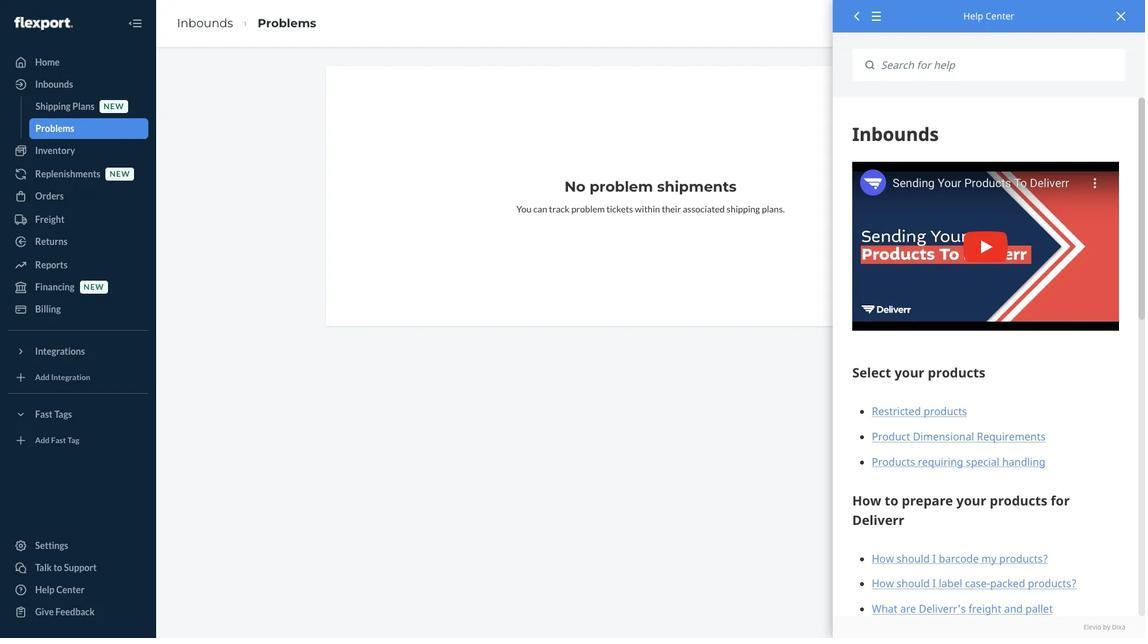 Task type: describe. For each thing, give the bounding box(es) containing it.
fast inside dropdown button
[[35, 409, 53, 420]]

no
[[565, 178, 586, 196]]

support
[[64, 563, 97, 574]]

settings
[[35, 541, 68, 552]]

add fast tag
[[35, 436, 79, 446]]

shipments
[[657, 178, 737, 196]]

plans.
[[762, 204, 785, 215]]

1 horizontal spatial help
[[964, 10, 983, 22]]

0 vertical spatial help center
[[964, 10, 1015, 22]]

home link
[[8, 52, 148, 73]]

0 horizontal spatial inbounds link
[[8, 74, 148, 95]]

orders link
[[8, 186, 148, 207]]

inbounds link inside breadcrumbs navigation
[[177, 16, 233, 30]]

freight link
[[8, 210, 148, 230]]

problems inside breadcrumbs navigation
[[258, 16, 316, 30]]

by
[[1103, 623, 1110, 632]]

inventory link
[[8, 141, 148, 161]]

financing
[[35, 282, 75, 293]]

billing link
[[8, 299, 148, 320]]

talk to support button
[[8, 558, 148, 579]]

replenishments
[[35, 169, 101, 180]]

feedback
[[56, 607, 95, 618]]

freight
[[35, 214, 64, 225]]

new for shipping plans
[[104, 102, 124, 112]]

0 horizontal spatial help center
[[35, 585, 85, 596]]

no problem shipments
[[565, 178, 737, 196]]

flexport logo image
[[14, 17, 73, 30]]

elevio
[[1084, 623, 1102, 632]]

0 horizontal spatial center
[[56, 585, 85, 596]]

home
[[35, 57, 60, 68]]

give
[[35, 607, 54, 618]]

plans
[[72, 101, 95, 112]]

elevio by dixa
[[1084, 623, 1126, 632]]

associated
[[683, 204, 725, 215]]

close navigation image
[[128, 16, 143, 31]]

billing
[[35, 304, 61, 315]]

returns link
[[8, 232, 148, 252]]

integrations
[[35, 346, 85, 357]]

0 vertical spatial problem
[[590, 178, 653, 196]]

tickets
[[607, 204, 633, 215]]

breadcrumbs navigation
[[167, 4, 327, 43]]

0 vertical spatial center
[[986, 10, 1015, 22]]

fast tags
[[35, 409, 72, 420]]

shipping plans
[[35, 101, 95, 112]]



Task type: locate. For each thing, give the bounding box(es) containing it.
talk to support
[[35, 563, 97, 574]]

center up the search "search field"
[[986, 10, 1015, 22]]

help up the give
[[35, 585, 55, 596]]

new
[[104, 102, 124, 112], [110, 169, 130, 179], [84, 283, 104, 292]]

give feedback
[[35, 607, 95, 618]]

1 add from the top
[[35, 373, 50, 383]]

center
[[986, 10, 1015, 22], [56, 585, 85, 596]]

problem up tickets
[[590, 178, 653, 196]]

1 horizontal spatial center
[[986, 10, 1015, 22]]

1 vertical spatial help
[[35, 585, 55, 596]]

fast tags button
[[8, 405, 148, 426]]

help center down to
[[35, 585, 85, 596]]

1 horizontal spatial problems link
[[258, 16, 316, 30]]

add fast tag link
[[8, 431, 148, 452]]

inbounds link
[[177, 16, 233, 30], [8, 74, 148, 95]]

shipping
[[727, 204, 760, 215]]

1 horizontal spatial problems
[[258, 16, 316, 30]]

integration
[[51, 373, 90, 383]]

reports
[[35, 260, 68, 271]]

inventory
[[35, 145, 75, 156]]

you
[[517, 204, 532, 215]]

0 vertical spatial help
[[964, 10, 983, 22]]

Search search field
[[875, 49, 1126, 82]]

1 horizontal spatial help center
[[964, 10, 1015, 22]]

1 vertical spatial center
[[56, 585, 85, 596]]

0 vertical spatial add
[[35, 373, 50, 383]]

2 add from the top
[[35, 436, 50, 446]]

problems link
[[258, 16, 316, 30], [29, 118, 148, 139]]

0 vertical spatial inbounds link
[[177, 16, 233, 30]]

inbounds
[[177, 16, 233, 30], [35, 79, 73, 90]]

fast
[[35, 409, 53, 420], [51, 436, 66, 446]]

center down talk to support
[[56, 585, 85, 596]]

you can track problem tickets within their associated shipping plans.
[[517, 204, 785, 215]]

returns
[[35, 236, 68, 247]]

add for add fast tag
[[35, 436, 50, 446]]

1 vertical spatial inbounds link
[[8, 74, 148, 95]]

0 vertical spatial new
[[104, 102, 124, 112]]

help center up the search "search field"
[[964, 10, 1015, 22]]

0 vertical spatial fast
[[35, 409, 53, 420]]

add
[[35, 373, 50, 383], [35, 436, 50, 446]]

new right plans
[[104, 102, 124, 112]]

integrations button
[[8, 342, 148, 362]]

1 vertical spatial problems
[[35, 123, 74, 134]]

add integration
[[35, 373, 90, 383]]

fast left tags
[[35, 409, 53, 420]]

1 vertical spatial add
[[35, 436, 50, 446]]

0 horizontal spatial problems
[[35, 123, 74, 134]]

1 vertical spatial fast
[[51, 436, 66, 446]]

0 horizontal spatial inbounds
[[35, 79, 73, 90]]

problems
[[258, 16, 316, 30], [35, 123, 74, 134]]

0 horizontal spatial help
[[35, 585, 55, 596]]

1 horizontal spatial inbounds link
[[177, 16, 233, 30]]

to
[[53, 563, 62, 574]]

within
[[635, 204, 660, 215]]

give feedback button
[[8, 603, 148, 623]]

orders
[[35, 191, 64, 202]]

1 vertical spatial problems link
[[29, 118, 148, 139]]

shipping
[[35, 101, 71, 112]]

add down fast tags
[[35, 436, 50, 446]]

track
[[549, 204, 570, 215]]

0 vertical spatial problems
[[258, 16, 316, 30]]

add left integration
[[35, 373, 50, 383]]

1 vertical spatial help center
[[35, 585, 85, 596]]

help center link
[[8, 580, 148, 601]]

can
[[533, 204, 547, 215]]

fast left tag
[[51, 436, 66, 446]]

help center
[[964, 10, 1015, 22], [35, 585, 85, 596]]

settings link
[[8, 536, 148, 557]]

0 horizontal spatial problems link
[[29, 118, 148, 139]]

0 vertical spatial problems link
[[258, 16, 316, 30]]

1 horizontal spatial inbounds
[[177, 16, 233, 30]]

inbounds inside breadcrumbs navigation
[[177, 16, 233, 30]]

elevio by dixa link
[[852, 623, 1126, 632]]

talk
[[35, 563, 52, 574]]

add integration link
[[8, 368, 148, 388]]

help
[[964, 10, 983, 22], [35, 585, 55, 596]]

2 vertical spatial new
[[84, 283, 104, 292]]

problem down no
[[571, 204, 605, 215]]

help up the search "search field"
[[964, 10, 983, 22]]

new up orders link
[[110, 169, 130, 179]]

1 vertical spatial problem
[[571, 204, 605, 215]]

problems link inside breadcrumbs navigation
[[258, 16, 316, 30]]

new for replenishments
[[110, 169, 130, 179]]

problem
[[590, 178, 653, 196], [571, 204, 605, 215]]

their
[[662, 204, 681, 215]]

new for financing
[[84, 283, 104, 292]]

1 vertical spatial inbounds
[[35, 79, 73, 90]]

reports link
[[8, 255, 148, 276]]

tags
[[54, 409, 72, 420]]

tag
[[67, 436, 79, 446]]

new down reports link at the top of the page
[[84, 283, 104, 292]]

1 vertical spatial new
[[110, 169, 130, 179]]

dixa
[[1112, 623, 1126, 632]]

0 vertical spatial inbounds
[[177, 16, 233, 30]]

add for add integration
[[35, 373, 50, 383]]



Task type: vqa. For each thing, say whether or not it's contained in the screenshot.
bottom the Help
yes



